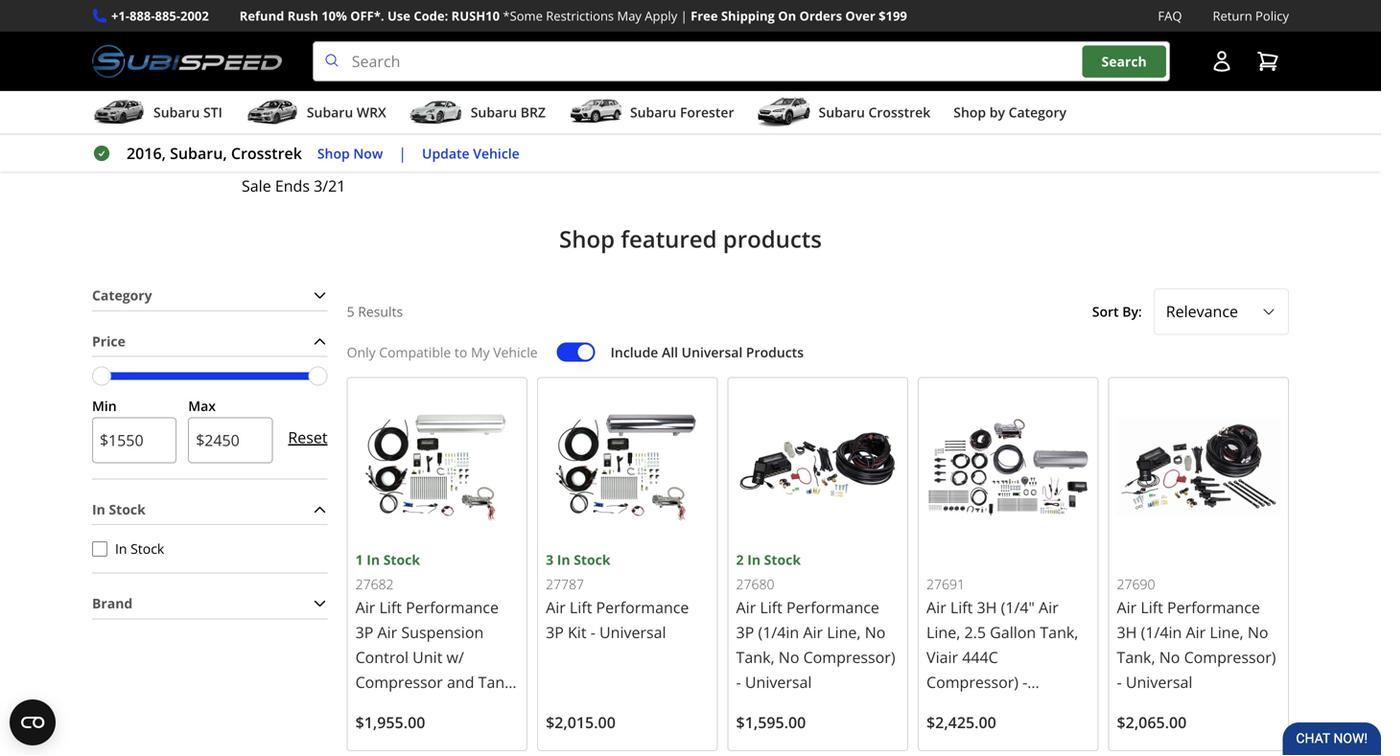 Task type: vqa. For each thing, say whether or not it's contained in the screenshot.
'Steel'
no



Task type: locate. For each thing, give the bounding box(es) containing it.
5 results
[[347, 303, 403, 321]]

tank, up the $1,595.00
[[736, 648, 775, 668]]

2 horizontal spatial shop
[[954, 103, 986, 121]]

tank, up $2,065.00
[[1117, 648, 1156, 668]]

sale ends 3/21
[[242, 176, 346, 196]]

tank, inside 27691 air lift 3h (1/4" air line, 2.5 gallon tank, viair 444c compressor) - universal
[[1040, 623, 1079, 643]]

in right in stock button
[[115, 540, 127, 558]]

vehicle inside update vehicle button
[[473, 144, 520, 162]]

| left the free on the top of the page
[[681, 7, 688, 24]]

3p inside 3 in stock 27787 air lift performance 3p kit - universal
[[546, 623, 564, 643]]

- up $2,065.00
[[1117, 672, 1122, 693]]

off down 10%
[[315, 27, 333, 44]]

stock up 27682
[[383, 551, 420, 569]]

performance inside 3 in stock 27787 air lift performance 3p kit - universal
[[596, 598, 689, 618]]

1 horizontal spatial |
[[681, 7, 688, 24]]

sti
[[203, 103, 222, 121]]

1 horizontal spatial (1/4in
[[1141, 623, 1182, 643]]

w/
[[447, 648, 464, 668]]

444c
[[962, 648, 998, 668]]

compressor)
[[804, 648, 896, 668], [1184, 648, 1276, 668], [927, 672, 1019, 693]]

3p inside 2 in stock 27680 air lift performance 3p (1/4in air line, no tank, no compressor) - universal
[[736, 623, 754, 643]]

in right 1
[[367, 551, 380, 569]]

3p for air
[[356, 623, 374, 643]]

3p left kit
[[546, 623, 564, 643]]

subaru sti button
[[92, 95, 222, 133]]

search button
[[1083, 45, 1166, 78]]

2 / from the left
[[225, 25, 231, 46]]

air
[[246, 27, 262, 44], [481, 96, 526, 138], [356, 598, 375, 618], [736, 598, 756, 618], [546, 598, 566, 618], [927, 598, 947, 618], [1039, 598, 1059, 618], [1117, 598, 1137, 618], [378, 623, 397, 643], [803, 623, 823, 643], [1186, 623, 1206, 643]]

1 horizontal spatial parts
[[820, 96, 900, 138]]

1 line, from the left
[[827, 623, 861, 643]]

home image
[[92, 28, 107, 43]]

(1/4in down 27680
[[758, 623, 799, 643]]

in right 3
[[557, 551, 570, 569]]

1 vertical spatial in stock
[[115, 540, 164, 558]]

0 horizontal spatial 3p
[[356, 623, 374, 643]]

universal right kit
[[600, 623, 666, 643]]

stock up 27787
[[574, 551, 611, 569]]

line, inside 2 in stock 27680 air lift performance 3p (1/4in air line, no tank, no compressor) - universal
[[827, 623, 861, 643]]

- inside 1 in stock 27682 air lift performance 3p air suspension control unit w/ compressor and tank - universal
[[356, 697, 360, 718]]

parts
[[374, 27, 404, 44], [820, 96, 900, 138]]

- down "compressor"
[[356, 697, 360, 718]]

(1/4in inside 2 in stock 27680 air lift performance 3p (1/4in air line, no tank, no compressor) - universal
[[758, 623, 799, 643]]

button image
[[1211, 50, 1234, 73]]

only compatible to my vehicle
[[347, 343, 538, 361]]

1 vertical spatial air lift 15% off select parts
[[481, 96, 900, 138]]

1 horizontal spatial tank,
[[1040, 623, 1079, 643]]

stock
[[109, 501, 146, 519], [131, 540, 164, 558], [383, 551, 420, 569], [764, 551, 801, 569], [574, 551, 611, 569]]

parts right a subaru crosstrek thumbnail image
[[820, 96, 900, 138]]

888-
[[130, 7, 155, 24]]

minimum slider
[[92, 367, 111, 386]]

universal
[[682, 343, 743, 361], [600, 623, 666, 643], [745, 672, 812, 693], [1126, 672, 1193, 693], [364, 697, 431, 718], [927, 697, 993, 718]]

0 vertical spatial shop
[[954, 103, 986, 121]]

vehicle right the my at the left
[[493, 343, 538, 361]]

3 in stock 27787 air lift performance 3p kit - universal
[[546, 551, 689, 643]]

shipping
[[721, 7, 775, 24]]

0 vertical spatial |
[[681, 7, 688, 24]]

1 subaru from the left
[[153, 103, 200, 121]]

performance for air
[[787, 598, 880, 618]]

forester
[[680, 103, 734, 121]]

2 horizontal spatial tank,
[[1117, 648, 1156, 668]]

in inside 1 in stock 27682 air lift performance 3p air suspension control unit w/ compressor and tank - universal
[[367, 551, 380, 569]]

4 performance from the left
[[1168, 598, 1260, 618]]

3h down 27690
[[1117, 623, 1137, 643]]

brand
[[92, 595, 133, 613]]

in stock inside dropdown button
[[92, 501, 146, 519]]

3h up 2.5
[[977, 598, 997, 618]]

1 vertical spatial shop
[[317, 144, 350, 162]]

1 (1/4in from the left
[[758, 623, 799, 643]]

stock for air lift performance 3p air suspension control unit w/ compressor and tank - universal
[[383, 551, 420, 569]]

2 3p from the left
[[736, 623, 754, 643]]

stock inside 1 in stock 27682 air lift performance 3p air suspension control unit w/ compressor and tank - universal
[[383, 551, 420, 569]]

sort
[[1092, 303, 1119, 321]]

stock inside 2 in stock 27680 air lift performance 3p (1/4in air line, no tank, no compressor) - universal
[[764, 551, 801, 569]]

1 vertical spatial 3h
[[1117, 623, 1137, 643]]

0 horizontal spatial shop
[[317, 144, 350, 162]]

shop left "by" at top
[[954, 103, 986, 121]]

in stock up in stock button
[[92, 501, 146, 519]]

27682
[[356, 575, 394, 594]]

0 horizontal spatial line,
[[827, 623, 861, 643]]

crosstrek
[[869, 103, 931, 121], [231, 143, 302, 164]]

(1/4in inside 27690 air lift performance 3h (1/4in air line, no tank, no compressor) - universal
[[1141, 623, 1182, 643]]

parts down use
[[374, 27, 404, 44]]

in up in stock button
[[92, 501, 105, 519]]

stock up 27680
[[764, 551, 801, 569]]

1 vertical spatial vehicle
[[493, 343, 538, 361]]

products
[[746, 343, 804, 361]]

1 3p from the left
[[356, 623, 374, 643]]

universal inside 3 in stock 27787 air lift performance 3p kit - universal
[[600, 623, 666, 643]]

1 horizontal spatial shop
[[559, 224, 615, 255]]

3p up control
[[356, 623, 374, 643]]

- inside 2 in stock 27680 air lift performance 3p (1/4in air line, no tank, no compressor) - universal
[[736, 672, 741, 693]]

shop inside dropdown button
[[954, 103, 986, 121]]

885-
[[155, 7, 180, 24]]

1 vertical spatial off
[[664, 96, 712, 138]]

subaru for subaru wrx
[[307, 103, 353, 121]]

by
[[990, 103, 1005, 121]]

in inside 2 in stock 27680 air lift performance 3p (1/4in air line, no tank, no compressor) - universal
[[748, 551, 761, 569]]

in inside 3 in stock 27787 air lift performance 3p kit - universal
[[557, 551, 570, 569]]

brand button
[[92, 590, 328, 619]]

0 vertical spatial 3h
[[977, 598, 997, 618]]

air lift performance 3p kit - universal image
[[546, 386, 709, 550]]

0 vertical spatial crosstrek
[[869, 103, 931, 121]]

/ down "+1-" at left
[[123, 25, 128, 46]]

stock down the min text box
[[109, 501, 146, 519]]

1 horizontal spatial crosstrek
[[869, 103, 931, 121]]

0 horizontal spatial select
[[336, 27, 370, 44]]

2 subaru from the left
[[307, 103, 353, 121]]

restrictions
[[546, 7, 614, 24]]

1 horizontal spatial 3p
[[546, 623, 564, 643]]

1 horizontal spatial line,
[[927, 623, 961, 643]]

off down 'search input' field
[[664, 96, 712, 138]]

select down off*.
[[336, 27, 370, 44]]

subaru left forester
[[630, 103, 677, 121]]

select
[[336, 27, 370, 44], [720, 96, 812, 138]]

universal inside 27690 air lift performance 3h (1/4in air line, no tank, no compressor) - universal
[[1126, 672, 1193, 693]]

tank, for (1/4"
[[1040, 623, 1079, 643]]

2 vertical spatial shop
[[559, 224, 615, 255]]

0 horizontal spatial 15%
[[287, 27, 311, 44]]

shop now link
[[317, 143, 383, 165]]

universal down "compressor"
[[364, 697, 431, 718]]

- inside 3 in stock 27787 air lift performance 3p kit - universal
[[591, 623, 596, 643]]

faq link
[[1158, 6, 1182, 26]]

compressor) inside 27690 air lift performance 3h (1/4in air line, no tank, no compressor) - universal
[[1184, 648, 1276, 668]]

vehicle down subaru brz
[[473, 144, 520, 162]]

1 / from the left
[[123, 25, 128, 46]]

1 vertical spatial |
[[398, 143, 407, 164]]

1 horizontal spatial off
[[664, 96, 712, 138]]

use
[[388, 7, 411, 24]]

shop left featured
[[559, 224, 615, 255]]

(1/4in down 27690
[[1141, 623, 1182, 643]]

free
[[691, 7, 718, 24]]

0 horizontal spatial parts
[[374, 27, 404, 44]]

unit
[[413, 648, 443, 668]]

refund rush 10% off*. use code: rush10 *some restrictions may apply | free shipping on orders over $199
[[240, 7, 907, 24]]

5 subaru from the left
[[819, 103, 865, 121]]

my
[[471, 343, 490, 361]]

1 in stock 27682 air lift performance 3p air suspension control unit w/ compressor and tank - universal
[[356, 551, 513, 718]]

in inside dropdown button
[[92, 501, 105, 519]]

air inside 3 in stock 27787 air lift performance 3p kit - universal
[[546, 598, 566, 618]]

stock inside dropdown button
[[109, 501, 146, 519]]

sale
[[242, 176, 271, 196]]

15%
[[287, 27, 311, 44], [593, 96, 656, 138]]

3p for kit
[[546, 623, 564, 643]]

gallon
[[990, 623, 1036, 643]]

air lift 15% off select parts down 10%
[[246, 27, 404, 44]]

subaru right a subaru crosstrek thumbnail image
[[819, 103, 865, 121]]

3 line, from the left
[[1210, 623, 1244, 643]]

subaru left sti
[[153, 103, 200, 121]]

shop for shop by category
[[954, 103, 986, 121]]

1 vertical spatial parts
[[820, 96, 900, 138]]

in
[[92, 501, 105, 519], [115, 540, 127, 558], [367, 551, 380, 569], [748, 551, 761, 569], [557, 551, 570, 569]]

(1/4in
[[758, 623, 799, 643], [1141, 623, 1182, 643]]

3 subaru from the left
[[471, 103, 517, 121]]

1 vertical spatial crosstrek
[[231, 143, 302, 164]]

shop for shop featured products
[[559, 224, 615, 255]]

subaru left wrx
[[307, 103, 353, 121]]

0 horizontal spatial 3h
[[977, 598, 997, 618]]

3p for (1/4in
[[736, 623, 754, 643]]

in right 2
[[748, 551, 761, 569]]

collections link down '885-'
[[144, 27, 210, 44]]

shop by category
[[954, 103, 1067, 121]]

tank, right the gallon
[[1040, 623, 1079, 643]]

3 performance from the left
[[596, 598, 689, 618]]

compressor
[[356, 672, 443, 693]]

universal down viair
[[927, 697, 993, 718]]

air lift 15% off select parts
[[246, 27, 404, 44], [481, 96, 900, 138]]

| right now
[[398, 143, 407, 164]]

- right kit
[[591, 623, 596, 643]]

universal up the $1,595.00
[[745, 672, 812, 693]]

0 horizontal spatial (1/4in
[[758, 623, 799, 643]]

price
[[92, 332, 126, 351]]

shop up 3/21 at the left of page
[[317, 144, 350, 162]]

collections
[[144, 27, 210, 44]]

lift inside 1 in stock 27682 air lift performance 3p air suspension control unit w/ compressor and tank - universal
[[379, 598, 402, 618]]

Max text field
[[188, 418, 273, 464]]

air lift 15% off select parts down 'search input' field
[[481, 96, 900, 138]]

performance inside 2 in stock 27680 air lift performance 3p (1/4in air line, no tank, no compressor) - universal
[[787, 598, 880, 618]]

open widget image
[[10, 700, 56, 746]]

1 horizontal spatial select
[[720, 96, 812, 138]]

1 performance from the left
[[406, 598, 499, 618]]

subaru inside dropdown button
[[819, 103, 865, 121]]

lift inside 3 in stock 27787 air lift performance 3p kit - universal
[[570, 598, 592, 618]]

performance inside 27690 air lift performance 3h (1/4in air line, no tank, no compressor) - universal
[[1168, 598, 1260, 618]]

1 horizontal spatial /
[[225, 25, 231, 46]]

subaru left brz
[[471, 103, 517, 121]]

collections link
[[144, 27, 225, 44], [144, 27, 210, 44]]

0 vertical spatial vehicle
[[473, 144, 520, 162]]

price button
[[92, 327, 328, 357]]

0 vertical spatial air lift 15% off select parts
[[246, 27, 404, 44]]

/ right collections on the left of the page
[[225, 25, 231, 46]]

2 performance from the left
[[787, 598, 880, 618]]

tank, for 3h
[[1117, 648, 1156, 668]]

3 3p from the left
[[546, 623, 564, 643]]

select down 'search input' field
[[720, 96, 812, 138]]

3p inside 1 in stock 27682 air lift performance 3p air suspension control unit w/ compressor and tank - universal
[[356, 623, 374, 643]]

lift inside 2 in stock 27680 air lift performance 3p (1/4in air line, no tank, no compressor) - universal
[[760, 598, 783, 618]]

subaru for subaru forester
[[630, 103, 677, 121]]

by:
[[1123, 303, 1142, 321]]

0 vertical spatial in stock
[[92, 501, 146, 519]]

- down the gallon
[[1023, 672, 1028, 693]]

performance inside 1 in stock 27682 air lift performance 3p air suspension control unit w/ compressor and tank - universal
[[406, 598, 499, 618]]

1 horizontal spatial 3h
[[1117, 623, 1137, 643]]

2 horizontal spatial 3p
[[736, 623, 754, 643]]

3p down 27680
[[736, 623, 754, 643]]

0 horizontal spatial /
[[123, 25, 128, 46]]

in for air lift performance 3p kit - universal
[[557, 551, 570, 569]]

line, inside 27690 air lift performance 3h (1/4in air line, no tank, no compressor) - universal
[[1210, 623, 1244, 643]]

subispeed logo image
[[92, 41, 282, 82]]

0 horizontal spatial air lift 15% off select parts
[[246, 27, 404, 44]]

0 vertical spatial select
[[336, 27, 370, 44]]

in stock right in stock button
[[115, 540, 164, 558]]

|
[[681, 7, 688, 24], [398, 143, 407, 164]]

viair
[[927, 648, 958, 668]]

line,
[[827, 623, 861, 643], [927, 623, 961, 643], [1210, 623, 1244, 643]]

refund
[[240, 7, 284, 24]]

universal inside 27691 air lift 3h (1/4" air line, 2.5 gallon tank, viair 444c compressor) - universal
[[927, 697, 993, 718]]

1 horizontal spatial compressor)
[[927, 672, 1019, 693]]

- up the $1,595.00
[[736, 672, 741, 693]]

27690 air lift performance 3h (1/4in air line, no tank, no compressor) - universal
[[1117, 575, 1276, 693]]

performance
[[406, 598, 499, 618], [787, 598, 880, 618], [596, 598, 689, 618], [1168, 598, 1260, 618]]

0 horizontal spatial off
[[315, 27, 333, 44]]

2 horizontal spatial line,
[[1210, 623, 1244, 643]]

15% left forester
[[593, 96, 656, 138]]

15% down rush
[[287, 27, 311, 44]]

air lift performance 3h (1/4in air line, no tank, no compressor) - universal image
[[1117, 386, 1281, 550]]

2 (1/4in from the left
[[1141, 623, 1182, 643]]

0 horizontal spatial tank,
[[736, 648, 775, 668]]

2 line, from the left
[[927, 623, 961, 643]]

universal up $2,065.00
[[1126, 672, 1193, 693]]

tank, inside 27690 air lift performance 3h (1/4in air line, no tank, no compressor) - universal
[[1117, 648, 1156, 668]]

universal right "all"
[[682, 343, 743, 361]]

1 vertical spatial 15%
[[593, 96, 656, 138]]

stock inside 3 in stock 27787 air lift performance 3p kit - universal
[[574, 551, 611, 569]]

2 horizontal spatial compressor)
[[1184, 648, 1276, 668]]

performance for suspension
[[406, 598, 499, 618]]

0 horizontal spatial compressor)
[[804, 648, 896, 668]]

4 subaru from the left
[[630, 103, 677, 121]]

$199
[[879, 7, 907, 24]]



Task type: describe. For each thing, give the bounding box(es) containing it.
0 vertical spatial 15%
[[287, 27, 311, 44]]

a subaru brz thumbnail image image
[[409, 98, 463, 127]]

include all universal products
[[611, 343, 804, 361]]

subaru crosstrek
[[819, 103, 931, 121]]

lift inside 27690 air lift performance 3h (1/4in air line, no tank, no compressor) - universal
[[1141, 598, 1164, 618]]

search input field
[[313, 41, 1170, 82]]

sort by:
[[1092, 303, 1142, 321]]

in for air lift performance 3p (1/4in air line, no tank, no compressor) - universal
[[748, 551, 761, 569]]

shop now
[[317, 144, 383, 162]]

wrx
[[357, 103, 386, 121]]

compatible
[[379, 343, 451, 361]]

/ for collections link below '2002'
[[123, 25, 128, 46]]

1 vertical spatial select
[[720, 96, 812, 138]]

$2,015.00
[[546, 713, 616, 733]]

line, inside 27691 air lift 3h (1/4" air line, 2.5 gallon tank, viair 444c compressor) - universal
[[927, 623, 961, 643]]

control
[[356, 648, 409, 668]]

air lift 3h (1/4" air line, 2.5 gallon tank, viair 444c compressor) - universal image
[[927, 386, 1090, 550]]

tank
[[478, 672, 513, 693]]

to
[[455, 343, 468, 361]]

subaru forester button
[[569, 95, 734, 133]]

subaru wrx
[[307, 103, 386, 121]]

update vehicle
[[422, 144, 520, 162]]

subaru crosstrek button
[[757, 95, 931, 133]]

category
[[92, 286, 152, 305]]

2002
[[180, 7, 209, 24]]

27680
[[736, 575, 775, 594]]

select... image
[[1262, 304, 1277, 320]]

subaru brz
[[471, 103, 546, 121]]

only
[[347, 343, 376, 361]]

Min text field
[[92, 418, 177, 464]]

return
[[1213, 7, 1253, 24]]

a subaru wrx thumbnail image image
[[245, 98, 299, 127]]

+1-888-885-2002 link
[[111, 6, 209, 26]]

tank, inside 2 in stock 27680 air lift performance 3p (1/4in air line, no tank, no compressor) - universal
[[736, 648, 775, 668]]

include
[[611, 343, 658, 361]]

2016, subaru, crosstrek
[[127, 143, 302, 164]]

return policy link
[[1213, 6, 1289, 26]]

kit
[[568, 623, 587, 643]]

shop by category button
[[954, 95, 1067, 133]]

suspension
[[401, 623, 484, 643]]

faq
[[1158, 7, 1182, 24]]

maximum slider
[[309, 367, 328, 386]]

2.5
[[965, 623, 986, 643]]

a subaru forester thumbnail image image
[[569, 98, 623, 127]]

search
[[1102, 52, 1147, 70]]

air lift performance 3p air suspension control unit w/ compressor and tank - universal image
[[356, 386, 519, 550]]

$2,425.00
[[927, 713, 997, 733]]

0 horizontal spatial |
[[398, 143, 407, 164]]

max
[[188, 397, 216, 416]]

stock right in stock button
[[131, 540, 164, 558]]

$1,595.00
[[736, 713, 806, 733]]

3
[[546, 551, 554, 569]]

lift inside 27691 air lift 3h (1/4" air line, 2.5 gallon tank, viair 444c compressor) - universal
[[951, 598, 973, 618]]

stock for air lift performance 3p kit - universal
[[574, 551, 611, 569]]

a subaru crosstrek thumbnail image image
[[757, 98, 811, 127]]

reset
[[288, 427, 328, 448]]

- inside 27691 air lift 3h (1/4" air line, 2.5 gallon tank, viair 444c compressor) - universal
[[1023, 672, 1028, 693]]

collections link down '2002'
[[144, 27, 225, 44]]

policy
[[1256, 7, 1289, 24]]

1 horizontal spatial 15%
[[593, 96, 656, 138]]

10%
[[322, 7, 347, 24]]

crosstrek inside dropdown button
[[869, 103, 931, 121]]

performance for -
[[596, 598, 689, 618]]

In Stock button
[[92, 542, 107, 557]]

(1/4"
[[1001, 598, 1035, 618]]

27691
[[927, 575, 965, 594]]

reset button
[[288, 415, 328, 461]]

compressor) inside 2 in stock 27680 air lift performance 3p (1/4in air line, no tank, no compressor) - universal
[[804, 648, 896, 668]]

and
[[447, 672, 474, 693]]

27787
[[546, 575, 584, 594]]

universal inside 2 in stock 27680 air lift performance 3p (1/4in air line, no tank, no compressor) - universal
[[745, 672, 812, 693]]

subaru sti
[[153, 103, 222, 121]]

3h inside 27691 air lift 3h (1/4" air line, 2.5 gallon tank, viair 444c compressor) - universal
[[977, 598, 997, 618]]

27690
[[1117, 575, 1155, 594]]

3/21
[[314, 176, 346, 196]]

update vehicle button
[[422, 143, 520, 165]]

products
[[723, 224, 822, 255]]

compressor) inside 27691 air lift 3h (1/4" air line, 2.5 gallon tank, viair 444c compressor) - universal
[[927, 672, 1019, 693]]

air lift performance 3p (1/4in air line, no tank, no compressor) - universal image
[[736, 386, 900, 550]]

orders
[[800, 7, 842, 24]]

min
[[92, 397, 117, 416]]

stock for air lift performance 3p (1/4in air line, no tank, no compressor) - universal
[[764, 551, 801, 569]]

category
[[1009, 103, 1067, 121]]

3h inside 27690 air lift performance 3h (1/4in air line, no tank, no compressor) - universal
[[1117, 623, 1137, 643]]

ends
[[275, 176, 310, 196]]

$2,065.00
[[1117, 713, 1187, 733]]

universal inside 1 in stock 27682 air lift performance 3p air suspension control unit w/ compressor and tank - universal
[[364, 697, 431, 718]]

off*.
[[350, 7, 384, 24]]

code:
[[414, 7, 448, 24]]

in for air lift performance 3p air suspension control unit w/ compressor and tank - universal
[[367, 551, 380, 569]]

rush10
[[452, 7, 500, 24]]

1
[[356, 551, 363, 569]]

air lift 15% off select parts link
[[246, 27, 419, 44]]

1 horizontal spatial air lift 15% off select parts
[[481, 96, 900, 138]]

2016,
[[127, 143, 166, 164]]

27691 air lift 3h (1/4" air line, 2.5 gallon tank, viair 444c compressor) - universal
[[927, 575, 1079, 718]]

brz
[[521, 103, 546, 121]]

5
[[347, 303, 355, 321]]

0 horizontal spatial crosstrek
[[231, 143, 302, 164]]

*some
[[503, 7, 543, 24]]

+1-888-885-2002
[[111, 7, 209, 24]]

+1-
[[111, 7, 130, 24]]

subaru wrx button
[[245, 95, 386, 133]]

subaru for subaru brz
[[471, 103, 517, 121]]

a subaru sti thumbnail image image
[[92, 98, 146, 127]]

2 in stock 27680 air lift performance 3p (1/4in air line, no tank, no compressor) - universal
[[736, 551, 896, 693]]

- inside 27690 air lift performance 3h (1/4in air line, no tank, no compressor) - universal
[[1117, 672, 1122, 693]]

/ for air lift 15% off select parts "link"
[[225, 25, 231, 46]]

update
[[422, 144, 470, 162]]

subaru brz button
[[409, 95, 546, 133]]

0 vertical spatial parts
[[374, 27, 404, 44]]

over
[[846, 7, 876, 24]]

apply
[[645, 7, 678, 24]]

shop for shop now
[[317, 144, 350, 162]]

0 vertical spatial off
[[315, 27, 333, 44]]

on
[[778, 7, 796, 24]]

$1,955.00
[[356, 713, 425, 733]]

return policy
[[1213, 7, 1289, 24]]

now
[[353, 144, 383, 162]]

subaru for subaru sti
[[153, 103, 200, 121]]

in stock button
[[92, 495, 328, 525]]

subaru,
[[170, 143, 227, 164]]

Select... button
[[1154, 289, 1289, 335]]

category button
[[92, 281, 328, 311]]

subaru for subaru crosstrek
[[819, 103, 865, 121]]



